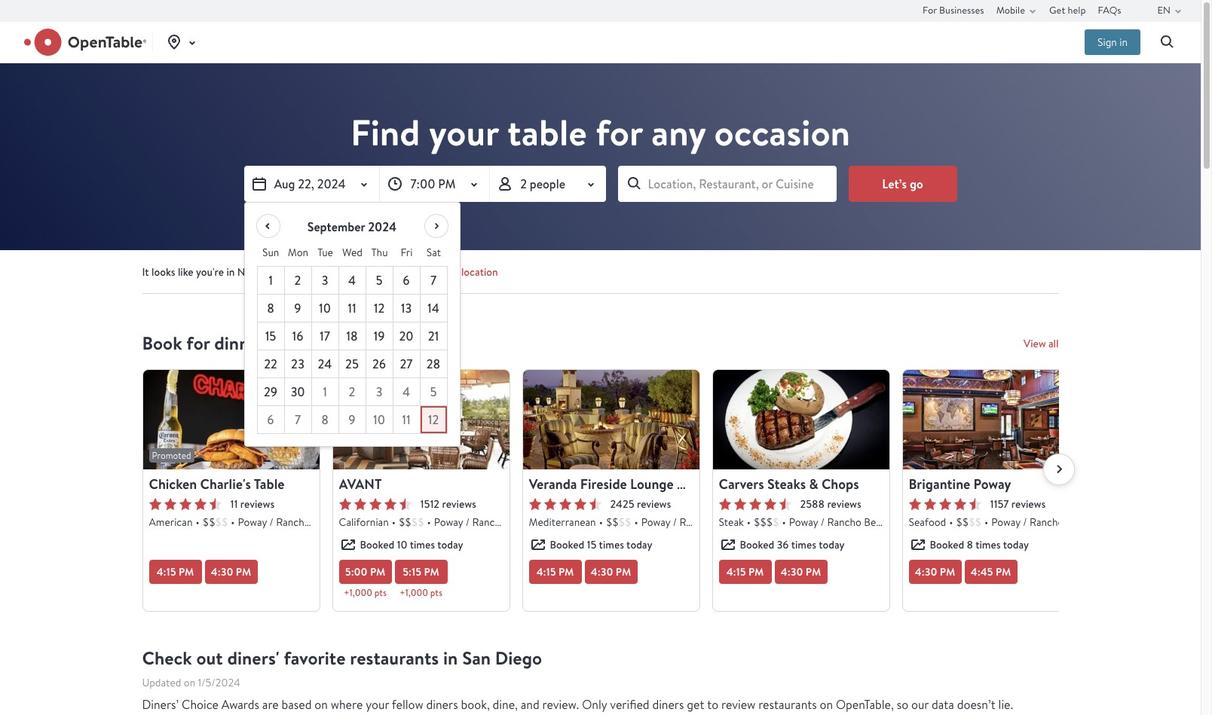 Task type: locate. For each thing, give the bounding box(es) containing it.
0 horizontal spatial 5
[[376, 272, 383, 289]]

3 / from the left
[[673, 516, 677, 529]]

on left opentable,
[[820, 698, 833, 713]]

4:15 pm down mediterranean
[[537, 565, 574, 580]]

2 left people
[[520, 176, 527, 192]]

4 today from the left
[[1003, 538, 1029, 552]]

4:30 pm down the 'booked 15 times today'
[[591, 565, 631, 580]]

reviews for carvers
[[828, 498, 862, 511]]

0 horizontal spatial 4 button
[[339, 267, 366, 295]]

poway / rancho bernardo for chicken
[[238, 516, 355, 529]]

a photo of carvers steaks & chops restaurant image
[[713, 370, 889, 470]]

book,
[[461, 698, 490, 713]]

7:00 pm
[[411, 176, 456, 192]]

$$
[[203, 516, 215, 529], [215, 516, 228, 529], [399, 516, 412, 529], [412, 516, 424, 529], [606, 516, 619, 529], [619, 516, 632, 529], [957, 516, 969, 529], [969, 516, 982, 529]]

today
[[438, 538, 463, 552], [627, 538, 653, 552], [819, 538, 845, 552], [1003, 538, 1029, 552]]

book
[[142, 331, 182, 356]]

thu
[[371, 246, 388, 259]]

2024
[[317, 176, 346, 192], [368, 219, 397, 235]]

4:30 down "booked 36 times today"
[[781, 565, 804, 580]]

in left diego
[[443, 646, 458, 671]]

5 / from the left
[[1024, 516, 1028, 529]]

poway / rancho bernardo for veranda
[[642, 516, 759, 529]]

10 button up 17
[[312, 295, 339, 323]]

aug 22, 2024
[[274, 176, 346, 192]]

0 horizontal spatial diners
[[426, 698, 458, 713]]

mon
[[288, 246, 309, 259]]

0 horizontal spatial in
[[227, 265, 235, 279]]

0 horizontal spatial 5 button
[[366, 267, 393, 295]]

5 reviews from the left
[[1012, 498, 1046, 511]]

find your table for any occasion
[[351, 108, 851, 158]]

2588
[[800, 498, 825, 511]]

2 down 25 'button'
[[349, 384, 355, 400]]

reviews down lounge
[[637, 498, 671, 511]]

get for get current location
[[405, 265, 422, 279]]

times right 36
[[792, 538, 817, 552]]

chicken charlie's table
[[149, 475, 285, 494]]

2 4:15 pm from the left
[[537, 565, 574, 580]]

wednesday element
[[339, 239, 366, 267]]

1 horizontal spatial 11 button
[[393, 406, 420, 434]]

poway down 11 reviews
[[238, 516, 267, 529]]

1 vertical spatial 6 button
[[258, 406, 285, 434]]

5 down 28 button
[[430, 384, 437, 400]]

+1,000 inside 5:00 pm +1,000 pts
[[344, 587, 372, 600]]

3 $$ from the left
[[399, 516, 412, 529]]

4:45
[[971, 565, 994, 580]]

0 horizontal spatial 9
[[294, 300, 301, 317]]

1 vertical spatial get
[[405, 265, 422, 279]]

4:30 pm down 11 reviews
[[211, 565, 251, 580]]

0 horizontal spatial 3 button
[[312, 267, 339, 295]]

3 right diego.
[[322, 272, 328, 289]]

your up 7:00 pm
[[429, 108, 499, 158]]

1 vertical spatial 1 button
[[312, 379, 339, 406]]

0 horizontal spatial 3
[[322, 272, 328, 289]]

2 today from the left
[[627, 538, 653, 552]]

1 button
[[258, 267, 285, 295], [312, 379, 339, 406]]

diners left book,
[[426, 698, 458, 713]]

4.6 stars image
[[719, 498, 791, 511], [909, 498, 981, 511]]

help
[[1068, 3, 1086, 16]]

3 bernardo from the left
[[717, 516, 759, 529]]

12 button left 13
[[366, 295, 393, 323]]

1 reviews from the left
[[240, 498, 275, 511]]

4.6 stars image up $$$
[[719, 498, 791, 511]]

+1,000 for 5:00
[[344, 587, 372, 600]]

poway down 2425 reviews
[[642, 516, 671, 529]]

9 up "16"
[[294, 300, 301, 317]]

1 horizontal spatial pts
[[430, 587, 442, 600]]

2 pts from the left
[[430, 587, 442, 600]]

2 poway / rancho bernardo from the left
[[434, 516, 552, 529]]

san
[[268, 265, 284, 279], [462, 646, 491, 671]]

0 vertical spatial 5 button
[[366, 267, 393, 295]]

19 button
[[366, 323, 393, 351]]

pm for the 4:15 pm link associated with carvers steaks & chops
[[749, 565, 764, 580]]

1 horizontal spatial 9
[[349, 412, 356, 428]]

3
[[322, 272, 328, 289], [376, 384, 383, 400]]

2 button down the monday "element"
[[285, 267, 312, 295]]

2 down the monday "element"
[[295, 272, 301, 289]]

0 vertical spatial for
[[596, 108, 643, 158]]

16 button
[[285, 323, 312, 351]]

4:15 pm down american
[[157, 565, 194, 580]]

11
[[348, 300, 356, 317], [402, 412, 411, 428], [230, 498, 238, 511]]

san left diego
[[462, 646, 491, 671]]

1/5/2024
[[198, 676, 240, 690]]

3 4:15 pm from the left
[[727, 565, 764, 580]]

4 / from the left
[[821, 516, 825, 529]]

0 vertical spatial 8 button
[[258, 295, 285, 323]]

1 4.5 stars image from the left
[[149, 498, 221, 511]]

a photo of chicken charlie's table restaurant image
[[143, 370, 319, 470]]

2 times from the left
[[599, 538, 624, 552]]

/ for carvers steaks & chops
[[821, 516, 825, 529]]

4:15 down mediterranean
[[537, 565, 556, 580]]

1 poway / rancho bernardo from the left
[[238, 516, 355, 529]]

4:30 pm link down "booked 36 times today"
[[775, 560, 828, 584]]

1 vertical spatial 2
[[295, 272, 301, 289]]

11 down 'charlie's'
[[230, 498, 238, 511]]

in inside check out diners' favorite restaurants in san diego updated on 1/5/2024 diners' choice awards are based on where your fellow diners book, dine, and review. only verified diners get to review restaurants on opentable, so our data doesn't lie.
[[443, 646, 458, 671]]

1 right north
[[269, 272, 273, 289]]

restaurants
[[350, 646, 439, 671], [759, 698, 817, 713]]

8
[[267, 300, 274, 317], [321, 412, 329, 428], [967, 538, 974, 552]]

reviews right the "1157"
[[1012, 498, 1046, 511]]

1 rancho from the left
[[276, 516, 310, 529]]

1 vertical spatial 12 button
[[420, 406, 448, 434]]

2 4:30 pm from the left
[[591, 565, 631, 580]]

1 horizontal spatial 10 button
[[366, 406, 393, 434]]

today up 4:45 pm
[[1003, 538, 1029, 552]]

booked for veranda fireside lounge & restaurant
[[550, 538, 585, 552]]

get
[[687, 698, 705, 713]]

1 horizontal spatial 4:15
[[537, 565, 556, 580]]

28
[[427, 356, 441, 373]]

0 horizontal spatial 4:15 pm link
[[149, 560, 202, 584]]

2 4:15 pm link from the left
[[529, 560, 582, 584]]

4:30 pm link
[[205, 560, 258, 584], [585, 560, 638, 584], [775, 560, 828, 584], [909, 560, 962, 584]]

0 vertical spatial 3
[[322, 272, 328, 289]]

2 4.6 stars image from the left
[[909, 498, 981, 511]]

3 4:30 pm from the left
[[781, 565, 821, 580]]

0 horizontal spatial 4
[[348, 272, 356, 289]]

1 vertical spatial 5 button
[[420, 379, 448, 406]]

1 button right 30
[[312, 379, 339, 406]]

1 horizontal spatial diners
[[653, 698, 684, 713]]

/ for veranda fireside lounge & restaurant
[[673, 516, 677, 529]]

2 vertical spatial 8
[[967, 538, 974, 552]]

poway / rancho bernardo for carvers
[[789, 516, 907, 529]]

rancho down 2588 reviews
[[828, 516, 862, 529]]

1 vertical spatial 8 button
[[312, 406, 339, 434]]

0 horizontal spatial 15
[[265, 328, 276, 345]]

0 vertical spatial 7 button
[[420, 267, 448, 295]]

reviews down table
[[240, 498, 275, 511]]

1 bernardo from the left
[[313, 516, 355, 529]]

4.5 stars image
[[149, 498, 221, 511], [529, 498, 601, 511]]

$$ $$ for veranda fireside lounge & restaurant
[[606, 516, 632, 529]]

4 booked from the left
[[930, 538, 965, 552]]

2 button
[[285, 267, 312, 295], [339, 379, 366, 406]]

1 horizontal spatial 4
[[403, 384, 410, 400]]

today down 2425 reviews
[[627, 538, 653, 552]]

get help button
[[1050, 0, 1086, 21]]

0 horizontal spatial 4:15
[[157, 565, 176, 580]]

2 horizontal spatial in
[[1120, 35, 1128, 49]]

booked 36 times today
[[740, 538, 845, 552]]

$$ $$ down 2425
[[606, 516, 632, 529]]

2 horizontal spatial 4:15
[[727, 565, 746, 580]]

0 horizontal spatial 10 button
[[312, 295, 339, 323]]

rancho for brigantine
[[1030, 516, 1064, 529]]

1 4:30 from the left
[[211, 565, 233, 580]]

12 down 28 button
[[428, 412, 439, 428]]

10 button down 26 button
[[366, 406, 393, 434]]

1 horizontal spatial 7
[[431, 272, 437, 289]]

4:30 down 11 reviews
[[211, 565, 233, 580]]

for
[[596, 108, 643, 158], [187, 331, 210, 356]]

2 / from the left
[[466, 516, 470, 529]]

pts for 5:00 pm
[[375, 587, 387, 600]]

36
[[777, 538, 789, 552]]

on up choice
[[184, 676, 195, 690]]

opentable logo image
[[24, 29, 146, 56]]

monday element
[[285, 239, 312, 267]]

1 horizontal spatial 6
[[403, 272, 410, 289]]

1 horizontal spatial 4.6 stars image
[[909, 498, 981, 511]]

in inside button
[[1120, 35, 1128, 49]]

1 horizontal spatial +1,000
[[400, 587, 428, 600]]

2 bernardo from the left
[[509, 516, 552, 529]]

9 for leftmost 9 button
[[294, 300, 301, 317]]

rancho down 1157 reviews
[[1030, 516, 1064, 529]]

opentable,
[[836, 698, 894, 713]]

1 pts from the left
[[375, 587, 387, 600]]

/ down 2588 reviews
[[821, 516, 825, 529]]

search icon image
[[1159, 33, 1177, 51]]

& up the 2588
[[809, 475, 819, 494]]

times up 5:15 pm link
[[410, 538, 435, 552]]

1 right the 30 button at the left of page
[[323, 384, 327, 400]]

1 times from the left
[[410, 538, 435, 552]]

0 vertical spatial 1
[[269, 272, 273, 289]]

charlie's
[[200, 475, 251, 494]]

1 vertical spatial 6
[[267, 412, 274, 428]]

Please input a Location, Restaurant or Cuisine field
[[618, 166, 837, 202]]

get
[[1050, 3, 1066, 16], [405, 265, 422, 279]]

$$ $$ up booked 8 times today
[[957, 516, 982, 529]]

8 $$ from the left
[[969, 516, 982, 529]]

1 horizontal spatial 4:15 pm
[[537, 565, 574, 580]]

4 rancho from the left
[[828, 516, 862, 529]]

thursday element
[[366, 239, 393, 267]]

2 & from the left
[[809, 475, 819, 494]]

pts down 5:15 pm link
[[430, 587, 442, 600]]

+1,000 inside 5:15 pm +1,000 pts
[[400, 587, 428, 600]]

so
[[897, 698, 909, 713]]

0 horizontal spatial 4.6 stars image
[[719, 498, 791, 511]]

18
[[346, 328, 358, 345]]

data
[[932, 698, 955, 713]]

6 down friday element
[[403, 272, 410, 289]]

restaurants right review
[[759, 698, 817, 713]]

1 horizontal spatial 15
[[587, 538, 597, 552]]

0 vertical spatial get
[[1050, 3, 1066, 16]]

/ down lounge
[[673, 516, 677, 529]]

mobile
[[997, 3, 1026, 16]]

1 booked from the left
[[360, 538, 395, 552]]

today up 5:15 pm link
[[438, 538, 463, 552]]

2 4.5 stars image from the left
[[529, 498, 601, 511]]

15 down mediterranean
[[587, 538, 597, 552]]

poway down the "1157"
[[992, 516, 1021, 529]]

pts inside 5:15 pm +1,000 pts
[[430, 587, 442, 600]]

1 horizontal spatial 2024
[[368, 219, 397, 235]]

0 vertical spatial san
[[268, 265, 284, 279]]

let's go button
[[849, 166, 957, 202]]

times for brigantine poway
[[976, 538, 1001, 552]]

times down 2425
[[599, 538, 624, 552]]

4:30 pm down "booked 36 times today"
[[781, 565, 821, 580]]

get current location
[[405, 265, 498, 279]]

poway / rancho bernardo down table
[[238, 516, 355, 529]]

0 horizontal spatial 12
[[374, 300, 385, 317]]

booked for carvers steaks & chops
[[740, 538, 775, 552]]

bernardo for &
[[864, 516, 907, 529]]

4 reviews from the left
[[828, 498, 862, 511]]

1 horizontal spatial 8
[[321, 412, 329, 428]]

4:15 pm link down american
[[149, 560, 202, 584]]

1 4:30 pm from the left
[[211, 565, 251, 580]]

get current location button
[[384, 263, 498, 281]]

10 down 26 button
[[373, 412, 385, 428]]

0 horizontal spatial +1,000
[[344, 587, 372, 600]]

0 horizontal spatial 7
[[295, 412, 301, 428]]

/ for brigantine poway
[[1024, 516, 1028, 529]]

pm for 3rd 4:30 pm link from the right
[[616, 565, 631, 580]]

for right book
[[187, 331, 210, 356]]

0 horizontal spatial get
[[405, 265, 422, 279]]

a photo of veranda fireside lounge & restaurant restaurant image
[[523, 370, 699, 470]]

1 $$ $$ from the left
[[203, 516, 228, 529]]

booked down mediterranean
[[550, 538, 585, 552]]

booked down californian
[[360, 538, 395, 552]]

sun
[[263, 246, 279, 259]]

3 reviews from the left
[[637, 498, 671, 511]]

4:15 down american
[[157, 565, 176, 580]]

diners left the get
[[653, 698, 684, 713]]

3 today from the left
[[819, 538, 845, 552]]

10
[[319, 300, 331, 317], [373, 412, 385, 428], [397, 538, 408, 552]]

4 button right not
[[339, 267, 366, 295]]

2 4:30 from the left
[[591, 565, 613, 580]]

today for veranda
[[627, 538, 653, 552]]

san inside check out diners' favorite restaurants in san diego updated on 1/5/2024 diners' choice awards are based on where your fellow diners book, dine, and review. only verified diners get to review restaurants on opentable, so our data doesn't lie.
[[462, 646, 491, 671]]

0 horizontal spatial 6
[[267, 412, 274, 428]]

3 poway / rancho bernardo from the left
[[642, 516, 759, 529]]

17
[[320, 328, 330, 345]]

4 $$ from the left
[[412, 516, 424, 529]]

11 button up 18 on the top of the page
[[339, 295, 366, 323]]

promoted
[[152, 450, 191, 462]]

7 down saturday element
[[431, 272, 437, 289]]

1 horizontal spatial 1
[[323, 384, 327, 400]]

rancho for veranda
[[680, 516, 714, 529]]

1
[[269, 272, 273, 289], [323, 384, 327, 400]]

poway / rancho bernardo down 1157 reviews
[[992, 516, 1109, 529]]

0 vertical spatial 9 button
[[285, 295, 312, 323]]

11 button down 27 button
[[393, 406, 420, 434]]

0 vertical spatial 9
[[294, 300, 301, 317]]

rancho down 1512 reviews
[[472, 516, 507, 529]]

like
[[178, 265, 194, 279]]

& right lounge
[[677, 475, 686, 494]]

get down fri
[[405, 265, 422, 279]]

3 4:15 pm link from the left
[[719, 560, 772, 584]]

5 down the thursday element
[[376, 272, 383, 289]]

2 vertical spatial 11
[[230, 498, 238, 511]]

friday element
[[393, 239, 420, 267]]

3 button
[[312, 267, 339, 295], [366, 379, 393, 406]]

5 $$ from the left
[[606, 516, 619, 529]]

5 bernardo from the left
[[1067, 516, 1109, 529]]

1 horizontal spatial 4 button
[[393, 379, 420, 406]]

0 horizontal spatial 11 button
[[339, 295, 366, 323]]

7 button up 14
[[420, 267, 448, 295]]

5 rancho from the left
[[1030, 516, 1064, 529]]

0 horizontal spatial 12 button
[[366, 295, 393, 323]]

2 4:15 from the left
[[537, 565, 556, 580]]

2024 inside dropdown button
[[317, 176, 346, 192]]

3 $$ $$ from the left
[[606, 516, 632, 529]]

rancho for carvers
[[828, 516, 862, 529]]

15
[[265, 328, 276, 345], [587, 538, 597, 552]]

1 4.6 stars image from the left
[[719, 498, 791, 511]]

7:00
[[411, 176, 435, 192]]

4 button down 27
[[393, 379, 420, 406]]

9 down 25 'button'
[[349, 412, 356, 428]]

4:45 pm
[[971, 565, 1011, 580]]

3 times from the left
[[792, 538, 817, 552]]

3 rancho from the left
[[680, 516, 714, 529]]

1 vertical spatial 10 button
[[366, 406, 393, 434]]

in left north
[[227, 265, 235, 279]]

rancho down table
[[276, 516, 310, 529]]

2
[[520, 176, 527, 192], [295, 272, 301, 289], [349, 384, 355, 400]]

7 down the 30 button at the left of page
[[295, 412, 301, 428]]

10 button
[[312, 295, 339, 323], [366, 406, 393, 434]]

1 +1,000 from the left
[[344, 587, 372, 600]]

diners'
[[227, 646, 280, 671]]

3 button down 26
[[366, 379, 393, 406]]

your inside check out diners' favorite restaurants in san diego updated on 1/5/2024 diners' choice awards are based on where your fellow diners book, dine, and review. only verified diners get to review restaurants on opentable, so our data doesn't lie.
[[366, 698, 389, 713]]

4:15 pm for carvers steaks & chops
[[727, 565, 764, 580]]

1 horizontal spatial 4:15 pm link
[[529, 560, 582, 584]]

5 button down 28
[[420, 379, 448, 406]]

1 vertical spatial 1
[[323, 384, 327, 400]]

3 4:30 pm link from the left
[[775, 560, 828, 584]]

0 vertical spatial 12 button
[[366, 295, 393, 323]]

3 booked from the left
[[740, 538, 775, 552]]

times up 4:45 pm
[[976, 538, 1001, 552]]

1 diners from the left
[[426, 698, 458, 713]]

pm for 2nd 4:30 pm link from the right
[[806, 565, 821, 580]]

only
[[582, 698, 607, 713]]

6 button
[[393, 267, 420, 295], [258, 406, 285, 434]]

5:15
[[403, 565, 422, 580]]

25 button
[[339, 351, 366, 379]]

poway for veranda fireside lounge & restaurant
[[642, 516, 671, 529]]

0 vertical spatial 6 button
[[393, 267, 420, 295]]

0 vertical spatial 2
[[520, 176, 527, 192]]

0 vertical spatial 1 button
[[258, 267, 285, 295]]

rancho
[[276, 516, 310, 529], [472, 516, 507, 529], [680, 516, 714, 529], [828, 516, 862, 529], [1030, 516, 1064, 529]]

4:15 pm down steak
[[727, 565, 764, 580]]

in right sign
[[1120, 35, 1128, 49]]

None field
[[618, 166, 837, 202]]

1 vertical spatial 2 button
[[339, 379, 366, 406]]

people
[[530, 176, 566, 192]]

27
[[400, 356, 413, 373]]

1 horizontal spatial 10
[[373, 412, 385, 428]]

1 4:15 from the left
[[157, 565, 176, 580]]

based
[[282, 698, 312, 713]]

4 4:30 from the left
[[915, 565, 938, 580]]

0 vertical spatial restaurants
[[350, 646, 439, 671]]

1 horizontal spatial get
[[1050, 3, 1066, 16]]

2 vertical spatial in
[[443, 646, 458, 671]]

4:30 pm link down the 'booked 15 times today'
[[585, 560, 638, 584]]

0 vertical spatial 2024
[[317, 176, 346, 192]]

4:15 pm link down steak
[[719, 560, 772, 584]]

4:15 pm link for carvers steaks & chops
[[719, 560, 772, 584]]

4 times from the left
[[976, 538, 1001, 552]]

2 booked from the left
[[550, 538, 585, 552]]

booked 15 times today
[[550, 538, 653, 552]]

dinner
[[214, 331, 265, 356]]

it looks like you're in north san diego. not correct?
[[142, 265, 378, 279]]

september 2024
[[307, 219, 397, 235]]

4:15 pm
[[157, 565, 194, 580], [537, 565, 574, 580], [727, 565, 764, 580]]

0 horizontal spatial 2
[[295, 272, 301, 289]]

0 horizontal spatial san
[[268, 265, 284, 279]]

7 button down 30
[[285, 406, 312, 434]]

1 / from the left
[[270, 516, 274, 529]]

1 horizontal spatial &
[[809, 475, 819, 494]]

2 for top 2 button
[[295, 272, 301, 289]]

booked 8 times today
[[930, 538, 1029, 552]]

6 button down the 29 at the left of page
[[258, 406, 285, 434]]

poway down the 2588
[[789, 516, 819, 529]]

6 for the bottom 6 button
[[267, 412, 274, 428]]

4:30 down seafood
[[915, 565, 938, 580]]

1 vertical spatial 3 button
[[366, 379, 393, 406]]

today for carvers
[[819, 538, 845, 552]]

4 bernardo from the left
[[864, 516, 907, 529]]

2024 up thu
[[368, 219, 397, 235]]

8 button down 24 button
[[312, 406, 339, 434]]

22,
[[298, 176, 314, 192]]

0 vertical spatial 5
[[376, 272, 383, 289]]

26 button
[[366, 351, 393, 379]]

4 poway / rancho bernardo from the left
[[789, 516, 907, 529]]

pm for the 4:15 pm link related to veranda fireside lounge & restaurant
[[559, 565, 574, 580]]

avant
[[339, 475, 382, 494]]

2 for 2 people
[[520, 176, 527, 192]]

5 button down the thursday element
[[366, 267, 393, 295]]

2 +1,000 from the left
[[400, 587, 428, 600]]

for
[[923, 3, 937, 16]]

poway / rancho bernardo down 1512 reviews
[[434, 516, 552, 529]]

on right based
[[315, 698, 328, 713]]

2 $$ $$ from the left
[[399, 516, 424, 529]]

21
[[428, 328, 439, 345]]

8 down 24 button
[[321, 412, 329, 428]]

pts inside 5:00 pm +1,000 pts
[[375, 587, 387, 600]]

5 poway / rancho bernardo from the left
[[992, 516, 1109, 529]]

reviews for chicken
[[240, 498, 275, 511]]

3 4:30 from the left
[[781, 565, 804, 580]]

2 horizontal spatial 2
[[520, 176, 527, 192]]

4:15 for veranda
[[537, 565, 556, 580]]

9 button up "16"
[[285, 295, 312, 323]]

9 button down 25 'button'
[[339, 406, 366, 434]]

4.6 stars image down brigantine
[[909, 498, 981, 511]]

bernardo for table
[[313, 516, 355, 529]]

1 horizontal spatial your
[[429, 108, 499, 158]]

0 horizontal spatial on
[[184, 676, 195, 690]]

booked down $$$
[[740, 538, 775, 552]]

1 horizontal spatial san
[[462, 646, 491, 671]]

24
[[318, 356, 332, 373]]

7 for rightmost the 7 button
[[431, 272, 437, 289]]

3 4:15 from the left
[[727, 565, 746, 580]]

poway / rancho bernardo down 2588 reviews
[[789, 516, 907, 529]]

20
[[399, 328, 414, 345]]

4.5 stars image up american
[[149, 498, 221, 511]]

bernardo
[[313, 516, 355, 529], [509, 516, 552, 529], [717, 516, 759, 529], [864, 516, 907, 529], [1067, 516, 1109, 529]]

4 $$ $$ from the left
[[957, 516, 982, 529]]



Task type: vqa. For each thing, say whether or not it's contained in the screenshot.


Task type: describe. For each thing, give the bounding box(es) containing it.
bernardo for lounge
[[717, 516, 759, 529]]

all
[[1049, 337, 1059, 351]]

times for avant
[[410, 538, 435, 552]]

5:00 pm +1,000 pts
[[344, 565, 387, 600]]

carvers
[[719, 475, 764, 494]]

+1,000 for 5:15
[[400, 587, 428, 600]]

1 horizontal spatial 5 button
[[420, 379, 448, 406]]

awards
[[222, 698, 259, 713]]

pm inside 5:00 pm +1,000 pts
[[370, 565, 386, 580]]

saturday element
[[420, 239, 448, 267]]

favorite
[[284, 646, 346, 671]]

$$ $$ for chicken charlie's table
[[203, 516, 228, 529]]

diners'
[[142, 698, 179, 713]]

2 horizontal spatial 10
[[397, 538, 408, 552]]

sat
[[427, 246, 441, 259]]

get for get help
[[1050, 3, 1066, 16]]

1 vertical spatial restaurants
[[759, 698, 817, 713]]

1 horizontal spatial on
[[315, 698, 328, 713]]

23
[[291, 356, 305, 373]]

view
[[1024, 337, 1046, 351]]

1 for the rightmost 1 button
[[323, 384, 327, 400]]

for businesses
[[923, 3, 985, 16]]

pm for first the 4:15 pm link from the left
[[179, 565, 194, 580]]

dine,
[[493, 698, 518, 713]]

1 horizontal spatial 11
[[348, 300, 356, 317]]

1 4:15 pm from the left
[[157, 565, 194, 580]]

15 inside button
[[265, 328, 276, 345]]

poway up the "1157"
[[974, 475, 1012, 494]]

diego
[[495, 646, 542, 671]]

14
[[428, 300, 440, 317]]

any
[[652, 108, 706, 158]]

veranda fireside lounge & restaurant
[[529, 475, 754, 494]]

2425
[[610, 498, 635, 511]]

1 vertical spatial 11
[[402, 412, 411, 428]]

rancho for chicken
[[276, 516, 310, 529]]

booked for avant
[[360, 538, 395, 552]]

times for veranda fireside lounge & restaurant
[[599, 538, 624, 552]]

1 horizontal spatial 2 button
[[339, 379, 366, 406]]

/ for chicken charlie's table
[[270, 516, 274, 529]]

16
[[292, 328, 304, 345]]

restaurant
[[690, 475, 754, 494]]

1 4:30 pm link from the left
[[205, 560, 258, 584]]

and
[[521, 698, 540, 713]]

1 vertical spatial 5
[[430, 384, 437, 400]]

review.
[[543, 698, 580, 713]]

2 horizontal spatial on
[[820, 698, 833, 713]]

mobile button
[[997, 0, 1042, 21]]

1157 reviews
[[991, 498, 1046, 511]]

californian
[[339, 516, 389, 529]]

1 vertical spatial in
[[227, 265, 235, 279]]

2 4:30 pm link from the left
[[585, 560, 638, 584]]

booked for brigantine poway
[[930, 538, 965, 552]]

faqs
[[1098, 3, 1122, 16]]

1 vertical spatial 9 button
[[339, 406, 366, 434]]

1157
[[991, 498, 1009, 511]]

reviews for brigantine
[[1012, 498, 1046, 511]]

7 $$ from the left
[[957, 516, 969, 529]]

lounge
[[630, 475, 674, 494]]

19
[[374, 328, 385, 345]]

pm for 4th 4:30 pm link from the right
[[236, 565, 251, 580]]

updated
[[142, 676, 181, 690]]

1 horizontal spatial 3 button
[[366, 379, 393, 406]]

0 horizontal spatial 7 button
[[285, 406, 312, 434]]

september 2024 grid
[[257, 239, 448, 434]]

fri
[[401, 246, 413, 259]]

22
[[264, 356, 277, 373]]

a photo of avant restaurant image
[[333, 370, 509, 470]]

6 for 6 button to the right
[[403, 272, 410, 289]]

2 reviews from the left
[[442, 498, 476, 511]]

4:15 for carvers
[[727, 565, 746, 580]]

a photo of brigantine poway restaurant image
[[903, 370, 1080, 470]]

to
[[707, 698, 719, 713]]

$$ $$ for brigantine poway
[[957, 516, 982, 529]]

1 horizontal spatial 7 button
[[420, 267, 448, 295]]

4.6 stars image for brigantine
[[909, 498, 981, 511]]

1 $$ from the left
[[203, 516, 215, 529]]

22 button
[[258, 351, 285, 379]]

5:15 pm link
[[395, 560, 448, 584]]

aug 22, 2024 button
[[244, 166, 380, 202]]

en button
[[1158, 0, 1188, 21]]

book for dinner tonight
[[142, 331, 328, 356]]

2 diners from the left
[[653, 698, 684, 713]]

4.6 stars image for carvers
[[719, 498, 791, 511]]

today for brigantine
[[1003, 538, 1029, 552]]

0 vertical spatial 4
[[348, 272, 356, 289]]

0 horizontal spatial 10
[[319, 300, 331, 317]]

wed
[[342, 246, 363, 259]]

en
[[1158, 3, 1171, 16]]

are
[[262, 698, 279, 713]]

1 for 1 button to the top
[[269, 272, 273, 289]]

pm for 4:45 pm link
[[996, 565, 1011, 580]]

0 horizontal spatial 8 button
[[258, 295, 285, 323]]

tue
[[318, 246, 333, 259]]

poway for brigantine poway
[[992, 516, 1021, 529]]

4.5 stars image for veranda
[[529, 498, 601, 511]]

1 vertical spatial 12
[[428, 412, 439, 428]]

sign in button
[[1085, 29, 1141, 55]]

1 horizontal spatial for
[[596, 108, 643, 158]]

7 for left the 7 button
[[295, 412, 301, 428]]

0 vertical spatial 4 button
[[339, 267, 366, 295]]

0 horizontal spatial 11
[[230, 498, 238, 511]]

chops
[[822, 475, 859, 494]]

get help
[[1050, 3, 1086, 16]]

4:15 pm for veranda fireside lounge & restaurant
[[537, 565, 574, 580]]

0 horizontal spatial restaurants
[[350, 646, 439, 671]]

pts for 5:15 pm
[[430, 587, 442, 600]]

1 vertical spatial 2024
[[368, 219, 397, 235]]

reviews for veranda
[[637, 498, 671, 511]]

tonight
[[269, 331, 328, 356]]

view all
[[1024, 337, 1059, 351]]

1 vertical spatial 4 button
[[393, 379, 420, 406]]

pm inside 5:15 pm +1,000 pts
[[424, 565, 440, 580]]

1 vertical spatial for
[[187, 331, 210, 356]]

1 horizontal spatial 6 button
[[393, 267, 420, 295]]

1 horizontal spatial 12 button
[[420, 406, 448, 434]]

0 horizontal spatial 9 button
[[285, 295, 312, 323]]

location
[[461, 265, 498, 279]]

pm for 4th 4:30 pm link
[[940, 565, 956, 580]]

poway / rancho bernardo for brigantine
[[992, 516, 1109, 529]]

doesn't
[[958, 698, 996, 713]]

poway for avant
[[434, 516, 463, 529]]

brigantine poway
[[909, 475, 1012, 494]]

8 for leftmost 8 button
[[267, 300, 274, 317]]

steak
[[719, 516, 744, 529]]

4.5 stars image for chicken
[[149, 498, 221, 511]]

1 horizontal spatial 1 button
[[312, 379, 339, 406]]

4:15 pm link for veranda fireside lounge & restaurant
[[529, 560, 582, 584]]

table
[[254, 475, 285, 494]]

$
[[773, 516, 779, 529]]

5:15 pm +1,000 pts
[[400, 565, 442, 600]]

0 vertical spatial 12
[[374, 300, 385, 317]]

1 4:15 pm link from the left
[[149, 560, 202, 584]]

for businesses button
[[923, 0, 985, 21]]

1 vertical spatial 11 button
[[393, 406, 420, 434]]

0 vertical spatial 2 button
[[285, 267, 312, 295]]

looks
[[152, 265, 175, 279]]

poway for carvers steaks & chops
[[789, 516, 819, 529]]

it
[[142, 265, 149, 279]]

$$ $$ for avant
[[399, 516, 424, 529]]

4 4:30 pm from the left
[[915, 565, 956, 580]]

2 $$ from the left
[[215, 516, 228, 529]]

1512 reviews
[[420, 498, 476, 511]]

/ for avant
[[466, 516, 470, 529]]

4.4 stars image
[[339, 498, 411, 511]]

1 vertical spatial 10
[[373, 412, 385, 428]]

seafood
[[909, 516, 947, 529]]

check
[[142, 646, 192, 671]]

1 today from the left
[[438, 538, 463, 552]]

6 $$ from the left
[[619, 516, 632, 529]]

14 button
[[420, 295, 448, 323]]

times for carvers steaks & chops
[[792, 538, 817, 552]]

tuesday element
[[312, 239, 339, 267]]

2 rancho from the left
[[472, 516, 507, 529]]

mediterranean
[[529, 516, 596, 529]]

aug
[[274, 176, 295, 192]]

out
[[196, 646, 223, 671]]

24 button
[[312, 351, 339, 379]]

san for diego
[[462, 646, 491, 671]]

american
[[149, 516, 193, 529]]

review
[[722, 698, 756, 713]]

9 for bottom 9 button
[[349, 412, 356, 428]]

choice
[[182, 698, 219, 713]]

4 4:30 pm link from the left
[[909, 560, 962, 584]]

1 horizontal spatial 3
[[376, 384, 383, 400]]

sunday element
[[257, 239, 285, 267]]

1 & from the left
[[677, 475, 686, 494]]

0 vertical spatial 10 button
[[312, 295, 339, 323]]

2425 reviews
[[610, 498, 671, 511]]

8 for 8 button to the bottom
[[321, 412, 329, 428]]

diego.
[[287, 265, 317, 279]]

lie.
[[999, 698, 1014, 713]]

current
[[425, 265, 459, 279]]

poway for chicken charlie's table
[[238, 516, 267, 529]]

table
[[508, 108, 587, 158]]

28 button
[[420, 351, 448, 379]]

13 button
[[393, 295, 420, 323]]

veranda
[[529, 475, 577, 494]]

let's go
[[883, 176, 924, 192]]

go
[[910, 176, 924, 192]]

2 people
[[520, 176, 566, 192]]

check out diners' favorite restaurants in san diego updated on 1/5/2024 diners' choice awards are based on where your fellow diners book, dine, and review. only verified diners get to review restaurants on opentable, so our data doesn't lie.
[[142, 646, 1014, 713]]

san for diego.
[[268, 265, 284, 279]]

2 for the rightmost 2 button
[[349, 384, 355, 400]]

23 button
[[285, 351, 312, 379]]

30 button
[[285, 379, 312, 406]]



